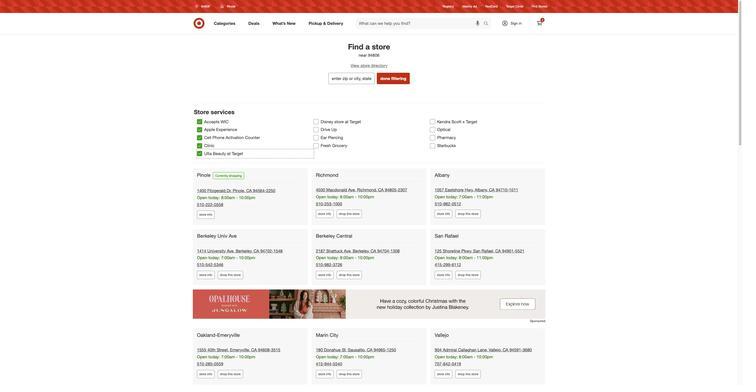 Task type: locate. For each thing, give the bounding box(es) containing it.
ca for berkeley univ ave
[[254, 249, 259, 254]]

info for oakland-emeryville
[[207, 373, 212, 376]]

- down callaghan
[[474, 355, 476, 360]]

open down 1414
[[197, 255, 207, 261]]

0 vertical spatial 11:00pm
[[477, 194, 493, 200]]

11:00pm down rafael,
[[477, 255, 493, 261]]

store info link down 944-
[[316, 370, 334, 379]]

info down 299-
[[445, 273, 450, 277]]

scott
[[452, 119, 462, 124]]

ca left "94704-"
[[371, 249, 376, 254]]

today: inside '1414 university ave, berkeley, ca 94702-1548 open today: 7:00am - 10:00pm 510-542-5346'
[[208, 255, 220, 261]]

store info for richmond
[[318, 212, 331, 216]]

1 horizontal spatial 415-
[[435, 262, 443, 268]]

0 vertical spatial at
[[345, 119, 349, 124]]

94806 down a
[[368, 53, 380, 58]]

ca inside 1400 fitzgerald dr, pinole, ca 94564-2250 open today: 8:00am - 10:00pm 510-222-0558
[[246, 188, 252, 193]]

ave, inside 4500 macdonald ave, richmond, ca 94805-2307 open today: 8:00am - 10:00pm 510-253-1000
[[348, 187, 356, 193]]

this for marin city
[[347, 373, 352, 376]]

store info link down the 222-
[[197, 211, 215, 219]]

advertisement region
[[193, 290, 545, 319]]

- for berkeley central
[[355, 255, 357, 261]]

store info down '542-'
[[199, 273, 212, 277]]

- down 1555 40th street, emeryville, ca 94608-3515 link
[[236, 355, 238, 360]]

shop this store for berkeley central
[[339, 273, 360, 277]]

store info link down the 253- on the left of page
[[316, 210, 334, 218]]

shop this store down 5540
[[339, 373, 360, 376]]

new
[[287, 21, 296, 26]]

directory
[[371, 63, 388, 68]]

904 admiral callaghan lane, vallejo, ca 94591-3680 open today: 8:00am - 10:00pm 707-642-0419
[[435, 348, 532, 367]]

510- down 4500
[[316, 201, 324, 207]]

510- down 1400
[[197, 202, 206, 207]]

0 horizontal spatial pinole
[[197, 172, 211, 178]]

eastshore
[[445, 187, 464, 193]]

ca right albany,
[[489, 187, 495, 193]]

1 11:00pm from the top
[[477, 194, 493, 200]]

richmond
[[316, 172, 339, 178]]

4500 macdonald ave, richmond, ca 94805-2307 link
[[316, 187, 407, 193]]

find for stores
[[532, 5, 538, 8]]

open inside "1057 eastshore hwy, albany, ca 94710-1011 open today: 7:00am - 11:00pm 510-982-0512"
[[435, 194, 445, 200]]

ave, for berkeley central
[[344, 249, 352, 254]]

open inside 1555 40th street, emeryville, ca 94608-3515 open today: 7:00am - 10:00pm 510-285-0559
[[197, 355, 207, 360]]

open inside 2187 shattuck ave, berkeley, ca 94704-1308 open today: 8:00am - 10:00pm 510-982-3726
[[316, 255, 326, 261]]

- down 180 donahue st, sausalito, ca 94965-1250 link
[[355, 355, 357, 360]]

store down 2187 shattuck ave, berkeley, ca 94704-1308 open today: 8:00am - 10:00pm 510-982-3726
[[353, 273, 360, 277]]

shop this store down 0419
[[458, 373, 479, 376]]

shop this store down 5346
[[220, 273, 241, 277]]

10:00pm down 1414 university ave, berkeley, ca 94702-1548 link
[[239, 255, 255, 261]]

at
[[345, 119, 349, 124], [227, 151, 231, 156]]

- inside 4500 macdonald ave, richmond, ca 94805-2307 open today: 8:00am - 10:00pm 510-253-1000
[[355, 194, 357, 200]]

this for albany
[[466, 212, 471, 216]]

Fresh Grocery checkbox
[[314, 143, 319, 148]]

0 horizontal spatial at
[[227, 151, 231, 156]]

store down 4500 macdonald ave, richmond, ca 94805-2307 open today: 8:00am - 10:00pm 510-253-1000
[[353, 212, 360, 216]]

shop down 0419
[[458, 373, 465, 376]]

sign in link
[[498, 18, 530, 29]]

shop this store button for oakland-emeryville
[[218, 370, 243, 379]]

510-285-0559 link
[[197, 362, 223, 367]]

415- inside 180 donahue st, sausalito, ca 94965-1250 open today: 7:00am - 10:00pm 415-944-5540
[[316, 362, 324, 367]]

redcard link
[[485, 4, 498, 9]]

store up up
[[335, 119, 344, 124]]

store info down 510-982-3726 link
[[318, 273, 331, 277]]

info down 285-
[[207, 373, 212, 376]]

find stores
[[532, 5, 548, 8]]

shop for marin city
[[339, 373, 346, 376]]

- down 1414 university ave, berkeley, ca 94702-1548 link
[[236, 255, 238, 261]]

store info down 299-
[[437, 273, 450, 277]]

find
[[532, 5, 538, 8], [348, 42, 363, 51]]

8:00am inside 4500 macdonald ave, richmond, ca 94805-2307 open today: 8:00am - 10:00pm 510-253-1000
[[340, 194, 354, 200]]

grocery
[[332, 143, 347, 148]]

info for pinole
[[207, 213, 212, 217]]

1555 40th street, emeryville, ca 94608-3515 link
[[197, 348, 280, 353]]

8:00am inside 1400 fitzgerald dr, pinole, ca 94564-2250 open today: 8:00am - 10:00pm 510-222-0558
[[221, 195, 235, 200]]

open down 4500
[[316, 194, 326, 200]]

ca inside 180 donahue st, sausalito, ca 94965-1250 open today: 7:00am - 10:00pm 415-944-5540
[[367, 348, 373, 353]]

510- down 1414
[[197, 262, 206, 268]]

this down '1414 university ave, berkeley, ca 94702-1548 open today: 7:00am - 10:00pm 510-542-5346'
[[228, 273, 233, 277]]

shop down 1000
[[339, 212, 346, 216]]

sign in
[[511, 21, 522, 25]]

10:00pm down 904 admiral callaghan lane, vallejo, ca 94591-3680 link
[[477, 355, 493, 360]]

fitzgerald
[[207, 188, 226, 193]]

what's new
[[273, 21, 296, 26]]

- inside 2187 shattuck ave, berkeley, ca 94704-1308 open today: 8:00am - 10:00pm 510-982-3726
[[355, 255, 357, 261]]

shop this store down 0559
[[220, 373, 241, 376]]

store info link for berkeley central
[[316, 271, 334, 280]]

store down 125 shoreline pkwy, san rafael, ca 94901-5521 open today: 8:00am - 11:00pm 415-299-6112
[[472, 273, 479, 277]]

store down '1414 university ave, berkeley, ca 94702-1548 open today: 7:00am - 10:00pm 510-542-5346'
[[234, 273, 241, 277]]

shop this store down "0512"
[[458, 212, 479, 216]]

san rafael link
[[435, 233, 460, 239]]

ca inside 4500 macdonald ave, richmond, ca 94805-2307 open today: 8:00am - 10:00pm 510-253-1000
[[378, 187, 384, 193]]

shop this store down 3726 in the left bottom of the page
[[339, 273, 360, 277]]

view
[[351, 63, 359, 68]]

experience
[[216, 127, 237, 132]]

info for albany
[[445, 212, 450, 216]]

Accepts WIC checkbox
[[197, 119, 202, 124]]

accepts
[[204, 119, 220, 124]]

415- down '180' in the bottom left of the page
[[316, 362, 324, 367]]

0 horizontal spatial find
[[348, 42, 363, 51]]

ca left 94805-
[[378, 187, 384, 193]]

today: down '40th' on the bottom left of page
[[208, 355, 220, 360]]

2 berkeley from the left
[[316, 233, 335, 239]]

982- down shattuck
[[324, 262, 333, 268]]

510- inside 1400 fitzgerald dr, pinole, ca 94564-2250 open today: 8:00am - 10:00pm 510-222-0558
[[197, 202, 206, 207]]

today: inside "1057 eastshore hwy, albany, ca 94710-1011 open today: 7:00am - 11:00pm 510-982-0512"
[[446, 194, 458, 200]]

ca inside "1057 eastshore hwy, albany, ca 94710-1011 open today: 7:00am - 11:00pm 510-982-0512"
[[489, 187, 495, 193]]

10:00pm down pinole,
[[239, 195, 255, 200]]

store info link down 510-982-3726 link
[[316, 271, 334, 280]]

today:
[[327, 194, 339, 200], [446, 194, 458, 200], [208, 195, 220, 200], [208, 255, 220, 261], [327, 255, 339, 261], [446, 255, 458, 261], [208, 355, 220, 360], [327, 355, 339, 360], [446, 355, 458, 360]]

store info down the 253- on the left of page
[[318, 212, 331, 216]]

7:00am inside "1057 eastshore hwy, albany, ca 94710-1011 open today: 7:00am - 11:00pm 510-982-0512"
[[459, 194, 473, 200]]

Pharmacy checkbox
[[430, 135, 435, 140]]

415-944-5540 link
[[316, 362, 342, 367]]

1 vertical spatial 94806
[[368, 53, 380, 58]]

store info down 944-
[[318, 373, 331, 376]]

2 11:00pm from the top
[[477, 255, 493, 261]]

- for pinole
[[236, 195, 238, 200]]

today: down the fitzgerald
[[208, 195, 220, 200]]

fresh
[[321, 143, 331, 148]]

10:00pm for marin city
[[358, 355, 374, 360]]

415-
[[435, 262, 443, 268], [316, 362, 324, 367]]

180 donahue st, sausalito, ca 94965-1250 open today: 7:00am - 10:00pm 415-944-5540
[[316, 348, 396, 367]]

find inside find a store near 94806
[[348, 42, 363, 51]]

disney
[[321, 119, 333, 124]]

store
[[194, 108, 209, 116]]

deals
[[248, 21, 260, 26]]

1400 fitzgerald dr, pinole, ca 94564-2250 link
[[197, 188, 275, 193]]

1 horizontal spatial 982-
[[443, 201, 452, 207]]

today: down shattuck
[[327, 255, 339, 261]]

0 vertical spatial 982-
[[443, 201, 452, 207]]

510- inside 4500 macdonald ave, richmond, ca 94805-2307 open today: 8:00am - 10:00pm 510-253-1000
[[316, 201, 324, 207]]

target
[[506, 5, 515, 8], [350, 119, 361, 124], [466, 119, 477, 124], [232, 151, 243, 156]]

today: down the admiral
[[446, 355, 458, 360]]

7:00am inside '1414 university ave, berkeley, ca 94702-1548 open today: 7:00am - 10:00pm 510-542-5346'
[[221, 255, 235, 261]]

store right view
[[361, 63, 370, 68]]

510- for richmond
[[316, 201, 324, 207]]

today: for berkeley univ ave
[[208, 255, 220, 261]]

1 horizontal spatial find
[[532, 5, 538, 8]]

2 berkeley, from the left
[[353, 249, 370, 254]]

ca right vallejo,
[[503, 348, 508, 353]]

ave, inside '1414 university ave, berkeley, ca 94702-1548 open today: 7:00am - 10:00pm 510-542-5346'
[[227, 249, 235, 254]]

8:00am for richmond
[[340, 194, 354, 200]]

ca inside 2187 shattuck ave, berkeley, ca 94704-1308 open today: 8:00am - 10:00pm 510-982-3726
[[371, 249, 376, 254]]

253-
[[324, 201, 333, 207]]

info for vallejo
[[445, 373, 450, 376]]

510- inside 1555 40th street, emeryville, ca 94608-3515 open today: 7:00am - 10:00pm 510-285-0559
[[197, 362, 206, 367]]

at for beauty
[[227, 151, 231, 156]]

10:00pm inside 1400 fitzgerald dr, pinole, ca 94564-2250 open today: 8:00am - 10:00pm 510-222-0558
[[239, 195, 255, 200]]

done filtering button
[[377, 73, 410, 84]]

store down 707-
[[437, 373, 444, 376]]

open inside 180 donahue st, sausalito, ca 94965-1250 open today: 7:00am - 10:00pm 415-944-5540
[[316, 355, 326, 360]]

store info for berkeley central
[[318, 273, 331, 277]]

94702-
[[260, 249, 274, 254]]

1 vertical spatial pinole
[[197, 172, 211, 178]]

ca for marin city
[[367, 348, 373, 353]]

1 horizontal spatial at
[[345, 119, 349, 124]]

510- inside 2187 shattuck ave, berkeley, ca 94704-1308 open today: 8:00am - 10:00pm 510-982-3726
[[316, 262, 324, 268]]

&
[[323, 21, 326, 26]]

7:00am inside 1555 40th street, emeryville, ca 94608-3515 open today: 7:00am - 10:00pm 510-285-0559
[[221, 355, 235, 360]]

- inside 180 donahue st, sausalito, ca 94965-1250 open today: 7:00am - 10:00pm 415-944-5540
[[355, 355, 357, 360]]

today: inside 180 donahue st, sausalito, ca 94965-1250 open today: 7:00am - 10:00pm 415-944-5540
[[327, 355, 339, 360]]

shop for albany
[[458, 212, 465, 216]]

store info for san rafael
[[437, 273, 450, 277]]

0 horizontal spatial 94806
[[201, 4, 210, 8]]

open inside '1414 university ave, berkeley, ca 94702-1548 open today: 7:00am - 10:00pm 510-542-5346'
[[197, 255, 207, 261]]

store info link down 285-
[[197, 370, 215, 379]]

ca for albany
[[489, 187, 495, 193]]

8:00am inside 2187 shattuck ave, berkeley, ca 94704-1308 open today: 8:00am - 10:00pm 510-982-3726
[[340, 255, 354, 261]]

7:00am down 'hwy,'
[[459, 194, 473, 200]]

open inside 125 shoreline pkwy, san rafael, ca 94901-5521 open today: 8:00am - 11:00pm 415-299-6112
[[435, 255, 445, 261]]

store info link for marin city
[[316, 370, 334, 379]]

10:00pm inside 180 donahue st, sausalito, ca 94965-1250 open today: 7:00am - 10:00pm 415-944-5540
[[358, 355, 374, 360]]

ca inside 1555 40th street, emeryville, ca 94608-3515 open today: 7:00am - 10:00pm 510-285-0559
[[251, 348, 257, 353]]

ca for berkeley central
[[371, 249, 376, 254]]

today: for marin city
[[327, 355, 339, 360]]

180
[[316, 348, 323, 353]]

shop this store button down 5346
[[218, 271, 243, 280]]

today: inside 4500 macdonald ave, richmond, ca 94805-2307 open today: 8:00am - 10:00pm 510-253-1000
[[327, 194, 339, 200]]

shop this store button
[[337, 210, 362, 218], [456, 210, 481, 218], [218, 271, 243, 280], [337, 271, 362, 280], [456, 271, 481, 280], [218, 370, 243, 379], [337, 370, 362, 379], [456, 370, 481, 379]]

shop this store for san rafael
[[458, 273, 479, 277]]

view store directory link
[[188, 63, 551, 69]]

7:00am
[[459, 194, 473, 200], [221, 255, 235, 261], [221, 355, 235, 360], [340, 355, 354, 360]]

510-
[[316, 201, 324, 207], [435, 201, 443, 207], [197, 202, 206, 207], [197, 262, 206, 268], [316, 262, 324, 268], [197, 362, 206, 367]]

store info link down '542-'
[[197, 271, 215, 280]]

today: inside 1555 40th street, emeryville, ca 94608-3515 open today: 7:00am - 10:00pm 510-285-0559
[[208, 355, 220, 360]]

8:00am down 'dr,'
[[221, 195, 235, 200]]

shop this store button down 0419
[[456, 370, 481, 379]]

open inside 4500 macdonald ave, richmond, ca 94805-2307 open today: 8:00am - 10:00pm 510-253-1000
[[316, 194, 326, 200]]

8:00am for pinole
[[221, 195, 235, 200]]

shop this store down 6112
[[458, 273, 479, 277]]

store info for oakland-emeryville
[[199, 373, 212, 376]]

0 horizontal spatial san
[[435, 233, 443, 239]]

Kendra Scott x Target checkbox
[[430, 119, 435, 124]]

open inside 904 admiral callaghan lane, vallejo, ca 94591-3680 open today: 8:00am - 10:00pm 707-642-0419
[[435, 355, 445, 360]]

1 vertical spatial san
[[473, 249, 481, 254]]

currently shopping
[[215, 174, 242, 178]]

san inside 125 shoreline pkwy, san rafael, ca 94901-5521 open today: 8:00am - 11:00pm 415-299-6112
[[473, 249, 481, 254]]

ear
[[321, 135, 327, 140]]

1 horizontal spatial san
[[473, 249, 481, 254]]

0 vertical spatial san
[[435, 233, 443, 239]]

904 admiral callaghan lane, vallejo, ca 94591-3680 link
[[435, 348, 532, 353]]

berkeley, inside '1414 university ave, berkeley, ca 94702-1548 open today: 7:00am - 10:00pm 510-542-5346'
[[236, 249, 252, 254]]

ca left 94702-
[[254, 249, 259, 254]]

pinole up 1400
[[197, 172, 211, 178]]

this
[[347, 212, 352, 216], [466, 212, 471, 216], [228, 273, 233, 277], [347, 273, 352, 277], [466, 273, 471, 277], [228, 373, 233, 376], [347, 373, 352, 376], [466, 373, 471, 376]]

- inside '1414 university ave, berkeley, ca 94702-1548 open today: 7:00am - 10:00pm 510-542-5346'
[[236, 255, 238, 261]]

ulta beauty at target
[[204, 151, 243, 156]]

store down '542-'
[[199, 273, 206, 277]]

0 vertical spatial 94806
[[201, 4, 210, 8]]

11:00pm down albany,
[[477, 194, 493, 200]]

store info link down 510-982-0512 link
[[435, 210, 453, 218]]

ca right rafael,
[[495, 249, 501, 254]]

1 vertical spatial 982-
[[324, 262, 333, 268]]

pinole up categories link at the left of page
[[227, 4, 235, 8]]

info
[[326, 212, 331, 216], [445, 212, 450, 216], [207, 213, 212, 217], [207, 273, 212, 277], [326, 273, 331, 277], [445, 273, 450, 277], [207, 373, 212, 376], [326, 373, 331, 376], [445, 373, 450, 376]]

982- down "eastshore"
[[443, 201, 452, 207]]

10:00pm down emeryville,
[[239, 355, 255, 360]]

1 berkeley from the left
[[197, 233, 216, 239]]

st,
[[342, 348, 347, 353]]

store info link down 299-
[[435, 271, 453, 280]]

7:00am down "st,"
[[340, 355, 354, 360]]

10:00pm down 'sausalito,'
[[358, 355, 374, 360]]

0 vertical spatial find
[[532, 5, 538, 8]]

1000
[[333, 201, 342, 207]]

2187 shattuck ave, berkeley, ca 94704-1308 link
[[316, 249, 400, 254]]

ave,
[[348, 187, 356, 193], [227, 249, 235, 254], [344, 249, 352, 254]]

982-
[[443, 201, 452, 207], [324, 262, 333, 268]]

city
[[330, 332, 339, 338]]

shop this store button for san rafael
[[456, 271, 481, 280]]

today: for pinole
[[208, 195, 220, 200]]

0 vertical spatial pinole
[[227, 4, 235, 8]]

- inside 904 admiral callaghan lane, vallejo, ca 94591-3680 open today: 8:00am - 10:00pm 707-642-0419
[[474, 355, 476, 360]]

- inside 1400 fitzgerald dr, pinole, ca 94564-2250 open today: 8:00am - 10:00pm 510-222-0558
[[236, 195, 238, 200]]

categories link
[[209, 18, 242, 29]]

- inside "1057 eastshore hwy, albany, ca 94710-1011 open today: 7:00am - 11:00pm 510-982-0512"
[[474, 194, 476, 200]]

ca inside '1414 university ave, berkeley, ca 94702-1548 open today: 7:00am - 10:00pm 510-542-5346'
[[254, 249, 259, 254]]

today: inside 1400 fitzgerald dr, pinole, ca 94564-2250 open today: 8:00am - 10:00pm 510-222-0558
[[208, 195, 220, 200]]

find up "near"
[[348, 42, 363, 51]]

shop this store for berkeley univ ave
[[220, 273, 241, 277]]

this for richmond
[[347, 212, 352, 216]]

904
[[435, 348, 442, 353]]

982- for albany
[[443, 201, 452, 207]]

2187
[[316, 249, 325, 254]]

ave, left richmond,
[[348, 187, 356, 193]]

510- inside '1414 university ave, berkeley, ca 94702-1548 open today: 7:00am - 10:00pm 510-542-5346'
[[197, 262, 206, 268]]

store right a
[[372, 42, 390, 51]]

- inside 125 shoreline pkwy, san rafael, ca 94901-5521 open today: 8:00am - 11:00pm 415-299-6112
[[474, 255, 476, 261]]

94704-
[[377, 249, 391, 254]]

10:00pm inside '1414 university ave, berkeley, ca 94702-1548 open today: 7:00am - 10:00pm 510-542-5346'
[[239, 255, 255, 261]]

Ulta Beauty at Target checkbox
[[197, 151, 202, 156]]

10:00pm for pinole
[[239, 195, 255, 200]]

shop this store button for berkeley univ ave
[[218, 271, 243, 280]]

Apple Experience checkbox
[[197, 127, 202, 132]]

shopping
[[229, 174, 242, 178]]

open for albany
[[435, 194, 445, 200]]

- for oakland-emeryville
[[236, 355, 238, 360]]

shop down "0512"
[[458, 212, 465, 216]]

180 donahue st, sausalito, ca 94965-1250 link
[[316, 348, 396, 353]]

0 horizontal spatial berkeley
[[197, 233, 216, 239]]

- for richmond
[[355, 194, 357, 200]]

shop down 6112
[[458, 273, 465, 277]]

3680
[[523, 348, 532, 353]]

1 vertical spatial find
[[348, 42, 363, 51]]

find for a
[[348, 42, 363, 51]]

10:00pm inside 2187 shattuck ave, berkeley, ca 94704-1308 open today: 8:00am - 10:00pm 510-982-3726
[[358, 255, 374, 261]]

ave, inside 2187 shattuck ave, berkeley, ca 94704-1308 open today: 8:00am - 10:00pm 510-982-3726
[[344, 249, 352, 254]]

this down 904 admiral callaghan lane, vallejo, ca 94591-3680 open today: 8:00am - 10:00pm 707-642-0419
[[466, 373, 471, 376]]

sponsored
[[530, 319, 545, 323]]

ca left 94608-
[[251, 348, 257, 353]]

- for albany
[[474, 194, 476, 200]]

7:00am for berkeley univ ave
[[221, 255, 235, 261]]

donahue
[[324, 348, 341, 353]]

berkeley, inside 2187 shattuck ave, berkeley, ca 94704-1308 open today: 8:00am - 10:00pm 510-982-3726
[[353, 249, 370, 254]]

find a store near 94806
[[348, 42, 390, 58]]

store info down 510-982-0512 link
[[437, 212, 450, 216]]

7:00am inside 180 donahue st, sausalito, ca 94965-1250 open today: 7:00am - 10:00pm 415-944-5540
[[340, 355, 354, 360]]

today: inside 2187 shattuck ave, berkeley, ca 94704-1308 open today: 8:00am - 10:00pm 510-982-3726
[[327, 255, 339, 261]]

542-
[[206, 262, 214, 268]]

Ear Piercing checkbox
[[314, 135, 319, 140]]

store info link for berkeley univ ave
[[197, 271, 215, 280]]

982- inside 2187 shattuck ave, berkeley, ca 94704-1308 open today: 8:00am - 10:00pm 510-982-3726
[[324, 262, 333, 268]]

berkeley for berkeley univ ave
[[197, 233, 216, 239]]

415- down the 125
[[435, 262, 443, 268]]

today: for oakland-emeryville
[[208, 355, 220, 360]]

shop this store
[[339, 212, 360, 216], [458, 212, 479, 216], [220, 273, 241, 277], [339, 273, 360, 277], [458, 273, 479, 277], [220, 373, 241, 376], [339, 373, 360, 376], [458, 373, 479, 376]]

8:00am inside 125 shoreline pkwy, san rafael, ca 94901-5521 open today: 8:00am - 11:00pm 415-299-6112
[[459, 255, 473, 261]]

10:00pm inside 1555 40th street, emeryville, ca 94608-3515 open today: 7:00am - 10:00pm 510-285-0559
[[239, 355, 255, 360]]

this down 125 shoreline pkwy, san rafael, ca 94901-5521 open today: 8:00am - 11:00pm 415-299-6112
[[466, 273, 471, 277]]

10:00pm for berkeley central
[[358, 255, 374, 261]]

8:00am
[[340, 194, 354, 200], [221, 195, 235, 200], [340, 255, 354, 261], [459, 255, 473, 261], [459, 355, 473, 360]]

0 horizontal spatial 982-
[[324, 262, 333, 268]]

done
[[380, 76, 390, 81]]

8:00am down callaghan
[[459, 355, 473, 360]]

0 horizontal spatial berkeley,
[[236, 249, 252, 254]]

5521
[[515, 249, 525, 254]]

1 horizontal spatial berkeley
[[316, 233, 335, 239]]

10:00pm down richmond,
[[358, 194, 374, 200]]

registry link
[[443, 4, 454, 9]]

510- down 2187
[[316, 262, 324, 268]]

today: down "eastshore"
[[446, 194, 458, 200]]

berkeley, down ave
[[236, 249, 252, 254]]

store info link for albany
[[435, 210, 453, 218]]

store services
[[194, 108, 235, 116]]

activation
[[226, 135, 244, 140]]

1 horizontal spatial berkeley,
[[353, 249, 370, 254]]

shoreline
[[443, 249, 460, 254]]

shop this store button down 1000
[[337, 210, 362, 218]]

done filtering
[[380, 76, 406, 81]]

san right pkwy,
[[473, 249, 481, 254]]

8:00am inside 904 admiral callaghan lane, vallejo, ca 94591-3680 open today: 8:00am - 10:00pm 707-642-0419
[[459, 355, 473, 360]]

ave, right shattuck
[[344, 249, 352, 254]]

510- for pinole
[[197, 202, 206, 207]]

open inside 1400 fitzgerald dr, pinole, ca 94564-2250 open today: 8:00am - 10:00pm 510-222-0558
[[197, 195, 207, 200]]

10:00pm inside 4500 macdonald ave, richmond, ca 94805-2307 open today: 8:00am - 10:00pm 510-253-1000
[[358, 194, 374, 200]]

1 berkeley, from the left
[[236, 249, 252, 254]]

1 vertical spatial at
[[227, 151, 231, 156]]

store info for albany
[[437, 212, 450, 216]]

ca for pinole
[[246, 188, 252, 193]]

982- inside "1057 eastshore hwy, albany, ca 94710-1011 open today: 7:00am - 11:00pm 510-982-0512"
[[443, 201, 452, 207]]

san rafael
[[435, 233, 459, 239]]

berkeley inside 'link'
[[197, 233, 216, 239]]

enter
[[332, 76, 342, 81]]

10:00pm for berkeley univ ave
[[239, 255, 255, 261]]

shop this store button down 0559
[[218, 370, 243, 379]]

today: down macdonald
[[327, 194, 339, 200]]

1 horizontal spatial 94806
[[368, 53, 380, 58]]

Clinic checkbox
[[197, 143, 202, 148]]

open down 1400
[[197, 195, 207, 200]]

shop this store button for berkeley central
[[337, 271, 362, 280]]

510- down 1057
[[435, 201, 443, 207]]

store info for pinole
[[199, 213, 212, 217]]

shop this store button down 6112
[[456, 271, 481, 280]]

drive up
[[321, 127, 337, 132]]

1 vertical spatial 415-
[[316, 362, 324, 367]]

1 horizontal spatial pinole
[[227, 4, 235, 8]]

open down 1057
[[435, 194, 445, 200]]

albany,
[[475, 187, 488, 193]]

0 vertical spatial 415-
[[435, 262, 443, 268]]

1 vertical spatial 11:00pm
[[477, 255, 493, 261]]

currently
[[215, 174, 228, 178]]

lane,
[[478, 348, 488, 353]]

510- inside "1057 eastshore hwy, albany, ca 94710-1011 open today: 7:00am - 11:00pm 510-982-0512"
[[435, 201, 443, 207]]

ave, right the university
[[227, 249, 235, 254]]

shop this store for vallejo
[[458, 373, 479, 376]]

sausalito,
[[348, 348, 366, 353]]

- inside 1555 40th street, emeryville, ca 94608-3515 open today: 7:00am - 10:00pm 510-285-0559
[[236, 355, 238, 360]]

0 horizontal spatial 415-
[[316, 362, 324, 367]]

store inside find a store near 94806
[[372, 42, 390, 51]]



Task type: describe. For each thing, give the bounding box(es) containing it.
open for oakland-emeryville
[[197, 355, 207, 360]]

counter
[[245, 135, 260, 140]]

94564-
[[253, 188, 266, 193]]

emeryville,
[[230, 348, 250, 353]]

open for pinole
[[197, 195, 207, 200]]

10:00pm for oakland-emeryville
[[239, 355, 255, 360]]

open for marin city
[[316, 355, 326, 360]]

store down 944-
[[318, 373, 325, 376]]

weekly
[[462, 5, 472, 8]]

berkeley central
[[316, 233, 352, 239]]

store down 180 donahue st, sausalito, ca 94965-1250 open today: 7:00am - 10:00pm 415-944-5540 at bottom
[[353, 373, 360, 376]]

Drive Up checkbox
[[314, 127, 319, 132]]

shop for richmond
[[339, 212, 346, 216]]

1057
[[435, 187, 444, 193]]

categories
[[214, 21, 235, 26]]

find stores link
[[532, 4, 548, 9]]

What can we help you find? suggestions appear below search field
[[356, 18, 485, 29]]

search button
[[481, 18, 494, 30]]

filtering
[[391, 76, 406, 81]]

piercing
[[328, 135, 343, 140]]

5346
[[214, 262, 223, 268]]

11:00pm inside "1057 eastshore hwy, albany, ca 94710-1011 open today: 7:00am - 11:00pm 510-982-0512"
[[477, 194, 493, 200]]

info for richmond
[[326, 212, 331, 216]]

today: for albany
[[446, 194, 458, 200]]

store info for berkeley univ ave
[[199, 273, 212, 277]]

shop this store button for albany
[[456, 210, 481, 218]]

707-
[[435, 362, 443, 367]]

this for san rafael
[[466, 273, 471, 277]]

info for san rafael
[[445, 273, 450, 277]]

marin
[[316, 332, 328, 338]]

ca for richmond
[[378, 187, 384, 193]]

berkeley, for berkeley central
[[353, 249, 370, 254]]

ave
[[229, 233, 237, 239]]

store down 510-982-3726 link
[[318, 273, 325, 277]]

cell phone activation counter
[[204, 135, 260, 140]]

store info link for vallejo
[[435, 370, 453, 379]]

shop for vallejo
[[458, 373, 465, 376]]

Cell Phone Activation Counter checkbox
[[197, 135, 202, 140]]

or
[[349, 76, 353, 81]]

94965-
[[374, 348, 387, 353]]

callaghan
[[458, 348, 477, 353]]

94710-
[[496, 187, 509, 193]]

berkeley for berkeley central
[[316, 233, 335, 239]]

optical
[[437, 127, 451, 132]]

target for kendra scott x target
[[466, 119, 477, 124]]

510- for albany
[[435, 201, 443, 207]]

3515
[[271, 348, 280, 353]]

at for store
[[345, 119, 349, 124]]

store inside store services group
[[335, 119, 344, 124]]

today: inside 904 admiral callaghan lane, vallejo, ca 94591-3680 open today: 8:00am - 10:00pm 707-642-0419
[[446, 355, 458, 360]]

clinic
[[204, 143, 215, 148]]

this for vallejo
[[466, 373, 471, 376]]

kendra
[[437, 119, 450, 124]]

up
[[332, 127, 337, 132]]

enter zip or city, state button
[[329, 73, 375, 84]]

Starbucks checkbox
[[430, 143, 435, 148]]

info for berkeley central
[[326, 273, 331, 277]]

ave, for richmond
[[348, 187, 356, 193]]

Optical checkbox
[[430, 127, 435, 132]]

94901-
[[502, 249, 515, 254]]

central
[[336, 233, 352, 239]]

ulta
[[204, 151, 212, 156]]

today: for richmond
[[327, 194, 339, 200]]

store down the 222-
[[199, 213, 206, 217]]

415-299-6112 link
[[435, 262, 461, 268]]

delivery
[[327, 21, 343, 26]]

target for ulta beauty at target
[[232, 151, 243, 156]]

store info for vallejo
[[437, 373, 450, 376]]

berkeley central link
[[316, 233, 353, 239]]

store info link for richmond
[[316, 210, 334, 218]]

open for berkeley central
[[316, 255, 326, 261]]

510-222-0558 link
[[197, 202, 223, 207]]

vallejo,
[[489, 348, 502, 353]]

shop this store for marin city
[[339, 373, 360, 376]]

1555
[[197, 348, 206, 353]]

2
[[542, 18, 543, 22]]

redcard
[[485, 5, 498, 8]]

11:00pm inside 125 shoreline pkwy, san rafael, ca 94901-5521 open today: 8:00am - 11:00pm 415-299-6112
[[477, 255, 493, 261]]

shop this store button for marin city
[[337, 370, 362, 379]]

berkeley, for berkeley univ ave
[[236, 249, 252, 254]]

this for berkeley univ ave
[[228, 273, 233, 277]]

store info link for oakland-emeryville
[[197, 370, 215, 379]]

this for berkeley central
[[347, 273, 352, 277]]

510- for berkeley univ ave
[[197, 262, 206, 268]]

2250
[[266, 188, 275, 193]]

shop this store button for vallejo
[[456, 370, 481, 379]]

store info link for san rafael
[[435, 271, 453, 280]]

1250
[[387, 348, 396, 353]]

store info link for pinole
[[197, 211, 215, 219]]

target circle link
[[506, 4, 523, 9]]

ca inside 904 admiral callaghan lane, vallejo, ca 94591-3680 open today: 8:00am - 10:00pm 707-642-0419
[[503, 348, 508, 353]]

shop for oakland-emeryville
[[220, 373, 227, 376]]

today: for berkeley central
[[327, 255, 339, 261]]

marin city
[[316, 332, 339, 338]]

store down the 253- on the left of page
[[318, 212, 325, 216]]

richmond link
[[316, 172, 340, 178]]

pickup & delivery link
[[304, 18, 350, 29]]

street,
[[217, 348, 229, 353]]

415- inside 125 shoreline pkwy, san rafael, ca 94901-5521 open today: 8:00am - 11:00pm 415-299-6112
[[435, 262, 443, 268]]

near
[[359, 53, 367, 58]]

510-542-5346 link
[[197, 262, 223, 268]]

510- for oakland-emeryville
[[197, 362, 206, 367]]

642-
[[443, 362, 452, 367]]

pinole inside dropdown button
[[227, 4, 235, 8]]

this for oakland-emeryville
[[228, 373, 233, 376]]

shop this store for richmond
[[339, 212, 360, 216]]

info for marin city
[[326, 373, 331, 376]]

albany link
[[435, 172, 451, 178]]

zip
[[343, 76, 348, 81]]

Disney store at Target checkbox
[[314, 119, 319, 124]]

shop for berkeley central
[[339, 273, 346, 277]]

- for marin city
[[355, 355, 357, 360]]

510- for berkeley central
[[316, 262, 324, 268]]

7:00am for albany
[[459, 194, 473, 200]]

10:00pm for richmond
[[358, 194, 374, 200]]

1057 eastshore hwy, albany, ca 94710-1011 open today: 7:00am - 11:00pm 510-982-0512
[[435, 187, 518, 207]]

ca for oakland-emeryville
[[251, 348, 257, 353]]

rafael
[[445, 233, 459, 239]]

fresh grocery
[[321, 143, 347, 148]]

city,
[[354, 76, 361, 81]]

shop this store for oakland-emeryville
[[220, 373, 241, 376]]

982- for berkeley central
[[324, 262, 333, 268]]

ca inside 125 shoreline pkwy, san rafael, ca 94901-5521 open today: 8:00am - 11:00pm 415-299-6112
[[495, 249, 501, 254]]

target for disney store at target
[[350, 119, 361, 124]]

7:00am for marin city
[[340, 355, 354, 360]]

store down "1057 eastshore hwy, albany, ca 94710-1011 open today: 7:00am - 11:00pm 510-982-0512"
[[472, 212, 479, 216]]

store down 904 admiral callaghan lane, vallejo, ca 94591-3680 open today: 8:00am - 10:00pm 707-642-0419
[[472, 373, 479, 376]]

open for berkeley univ ave
[[197, 255, 207, 261]]

university
[[207, 249, 226, 254]]

services
[[211, 108, 235, 116]]

ad
[[473, 5, 477, 8]]

94806 inside dropdown button
[[201, 4, 210, 8]]

enter zip or city, state
[[332, 76, 372, 81]]

1548
[[274, 249, 283, 254]]

what's
[[273, 21, 286, 26]]

open for richmond
[[316, 194, 326, 200]]

macdonald
[[326, 187, 347, 193]]

1555 40th street, emeryville, ca 94608-3515 open today: 7:00am - 10:00pm 510-285-0559
[[197, 348, 280, 367]]

125
[[435, 249, 442, 254]]

shop this store button for richmond
[[337, 210, 362, 218]]

today: inside 125 shoreline pkwy, san rafael, ca 94901-5521 open today: 8:00am - 11:00pm 415-299-6112
[[446, 255, 458, 261]]

apple
[[204, 127, 215, 132]]

pickup
[[309, 21, 322, 26]]

info for berkeley univ ave
[[207, 273, 212, 277]]

10:00pm inside 904 admiral callaghan lane, vallejo, ca 94591-3680 open today: 8:00am - 10:00pm 707-642-0419
[[477, 355, 493, 360]]

0512
[[452, 201, 461, 207]]

weekly ad link
[[462, 4, 477, 9]]

store down 510-982-0512 link
[[437, 212, 444, 216]]

in
[[519, 21, 522, 25]]

target inside target circle link
[[506, 5, 515, 8]]

ave, for berkeley univ ave
[[227, 249, 235, 254]]

shop this store for albany
[[458, 212, 479, 216]]

store down 285-
[[199, 373, 206, 376]]

7:00am for oakland-emeryville
[[221, 355, 235, 360]]

store inside view store directory link
[[361, 63, 370, 68]]

- for berkeley univ ave
[[236, 255, 238, 261]]

rafael,
[[482, 249, 494, 254]]

707-642-0419 link
[[435, 362, 461, 367]]

94806 inside find a store near 94806
[[368, 53, 380, 58]]

pinole button
[[217, 2, 239, 11]]

store down 299-
[[437, 273, 444, 277]]

emeryville
[[217, 332, 240, 338]]

deals link
[[244, 18, 266, 29]]

store info for marin city
[[318, 373, 331, 376]]

weekly ad
[[462, 5, 477, 8]]

0559
[[214, 362, 223, 367]]

store services group
[[197, 118, 547, 158]]

1057 eastshore hwy, albany, ca 94710-1011 link
[[435, 187, 518, 193]]

shop for san rafael
[[458, 273, 465, 277]]

store down 1555 40th street, emeryville, ca 94608-3515 open today: 7:00am - 10:00pm 510-285-0559
[[234, 373, 241, 376]]

shop for berkeley univ ave
[[220, 273, 227, 277]]

ear piercing
[[321, 135, 343, 140]]

a
[[366, 42, 370, 51]]

5540
[[333, 362, 342, 367]]



Task type: vqa. For each thing, say whether or not it's contained in the screenshot.
Spend $50 save $10, Spend $100 save $25 on select toys button for Schwinn Piston 16" Kids' Bike - Black/Blue/Red
no



